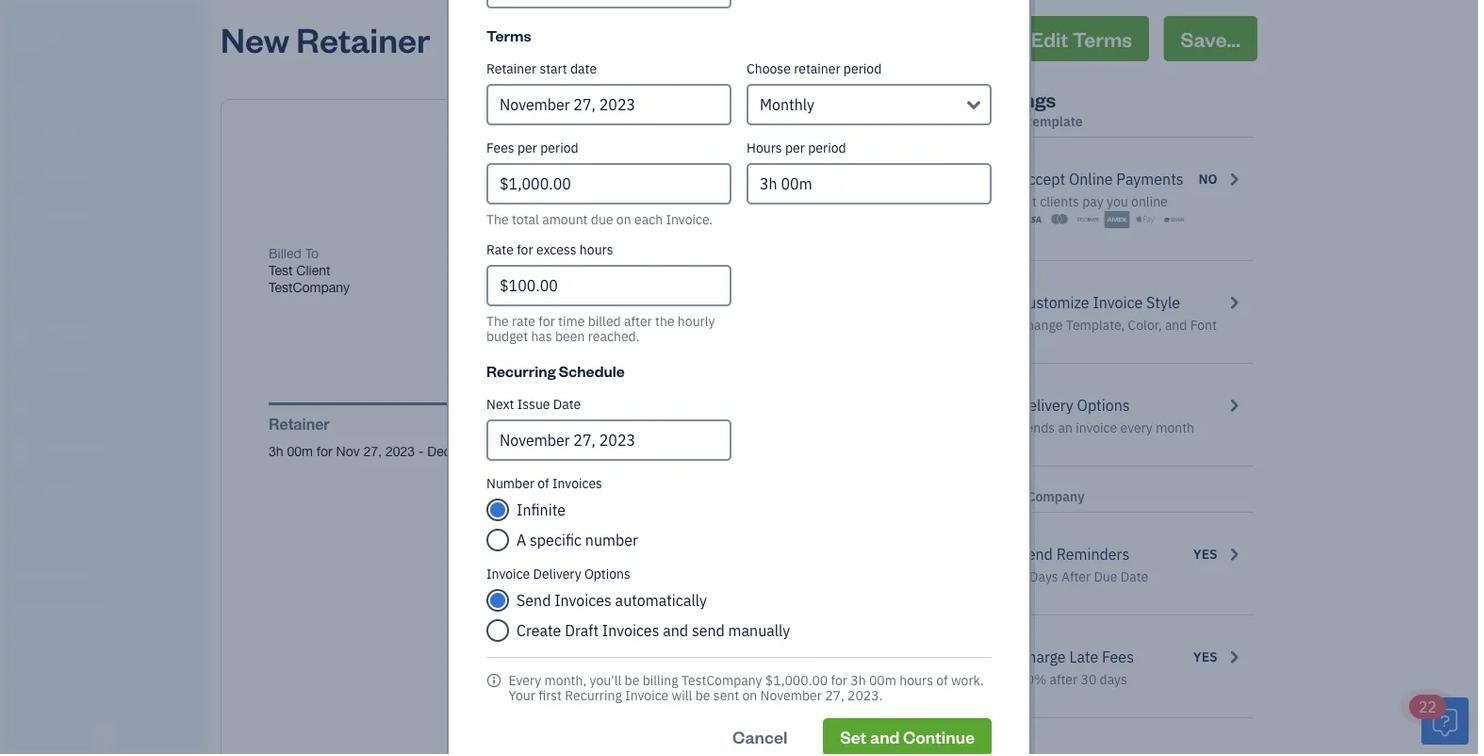 Task type: locate. For each thing, give the bounding box(es) containing it.
after left 30
[[1050, 671, 1078, 688]]

0 vertical spatial number
[[641, 246, 688, 261]]

2 horizontal spatial of
[[937, 672, 948, 689]]

hours inside every month, you'll be billing testcompany $1,000.00 for 3h 00m hours of work. your first recurring invoice will be sent on november 27, 2023.
[[900, 672, 933, 689]]

1 vertical spatial hours
[[900, 672, 933, 689]]

amount left sent
[[662, 680, 709, 695]]

the left the total
[[487, 211, 509, 228]]

27, inside every month, you'll be billing testcompany $1,000.00 for 3h 00m hours of work. your first recurring invoice will be sent on november 27, 2023.
[[825, 687, 845, 704]]

1 vertical spatial chevronright image
[[1225, 394, 1243, 417]]

0 vertical spatial send
[[1019, 545, 1053, 564]]

settings down "bank"
[[14, 671, 57, 686]]

period for choose retainer period
[[844, 60, 882, 77]]

1 vertical spatial testcompany
[[1002, 488, 1085, 505]]

delivery
[[1019, 396, 1074, 415], [533, 565, 581, 583]]

1 horizontal spatial 3h
[[851, 672, 866, 689]]

0 vertical spatial recurring
[[487, 360, 556, 380]]

owner
[[15, 37, 53, 53]]

for inside the rate for time billed after the hourly budget has been reached.
[[539, 313, 555, 330]]

date up 11/27/2023
[[454, 246, 481, 261]]

2 vertical spatial invoices
[[602, 621, 659, 641]]

online
[[1131, 193, 1168, 210]]

and inside set and continue button
[[870, 726, 900, 748]]

new
[[221, 16, 290, 61]]

1 vertical spatial send
[[517, 591, 551, 611]]

template
[[1028, 113, 1083, 130]]

chevronright image for yes
[[1225, 543, 1243, 566]]

bank connections link
[[5, 628, 202, 661]]

of up infinite
[[538, 475, 549, 492]]

0 horizontal spatial delivery
[[533, 565, 581, 583]]

nov
[[336, 444, 360, 459]]

2 vertical spatial due
[[712, 680, 736, 695]]

be
[[625, 672, 640, 689], [696, 687, 710, 704]]

discover image
[[1076, 210, 1101, 229]]

after left the
[[624, 313, 652, 330]]

sends
[[1019, 419, 1055, 437]]

fees up days at the bottom right of the page
[[1102, 647, 1134, 667]]

1 horizontal spatial on
[[743, 687, 757, 704]]

chevronright image for yes
[[1225, 646, 1243, 668]]

amount
[[542, 211, 588, 228]]

date down 'recurring schedule'
[[553, 396, 581, 413]]

1 chevronright image from the top
[[1225, 291, 1243, 314]]

mastercard image
[[1047, 210, 1073, 229]]

1 horizontal spatial send
[[1019, 545, 1053, 564]]

2 yes from the top
[[1193, 648, 1218, 666]]

issue
[[500, 246, 531, 261], [517, 396, 550, 413]]

1 for from the top
[[979, 113, 999, 130]]

period up fees per period text box
[[540, 139, 579, 157]]

of left work.
[[937, 672, 948, 689]]

2 chevronright image from the top
[[1225, 543, 1243, 566]]

number
[[585, 530, 638, 550]]

connections
[[44, 636, 111, 652]]

2 the from the top
[[487, 313, 509, 330]]

create
[[517, 621, 561, 641]]

0 horizontal spatial send
[[517, 591, 551, 611]]

3h
[[269, 444, 283, 459], [851, 672, 866, 689]]

invoice up the 0000003
[[595, 246, 637, 261]]

hours down the total amount due on each invoice.
[[580, 241, 613, 258]]

0 horizontal spatial terms
[[487, 25, 531, 45]]

1 horizontal spatial number
[[641, 246, 688, 261]]

let
[[1019, 193, 1037, 210]]

customize invoice style
[[1019, 293, 1180, 313]]

the for the total amount due on each invoice.
[[487, 211, 509, 228]]

0 vertical spatial on
[[617, 211, 631, 228]]

amount left "paid" on the right bottom of page
[[698, 630, 744, 645]]

latefees image
[[990, 646, 1007, 668]]

options inside option group
[[585, 565, 631, 583]]

1 the from the top
[[487, 211, 509, 228]]

month,
[[545, 672, 587, 689]]

and down style
[[1165, 316, 1187, 334]]

1 per from the left
[[518, 139, 537, 157]]

1 vertical spatial number
[[487, 475, 535, 492]]

chevronright image for customize invoice style
[[1225, 291, 1243, 314]]

00m left nov
[[287, 444, 313, 459]]

the
[[487, 211, 509, 228], [487, 313, 509, 330]]

timer image
[[12, 361, 35, 380]]

fees
[[487, 139, 514, 157], [1102, 647, 1134, 667]]

1 vertical spatial 27,
[[825, 687, 845, 704]]

amount inside total amount paid
[[698, 630, 744, 645]]

0 vertical spatial delivery
[[1019, 396, 1074, 415]]

period up 2794992386
[[808, 139, 846, 157]]

number up infinite
[[487, 475, 535, 492]]

settings
[[979, 85, 1056, 112], [14, 671, 57, 686]]

per
[[518, 139, 537, 157], [785, 139, 805, 157]]

terms inside 'button'
[[1073, 25, 1132, 52]]

1 vertical spatial amount
[[662, 680, 709, 695]]

per right hours
[[785, 139, 805, 157]]

1 vertical spatial recurring
[[565, 687, 622, 704]]

1 horizontal spatial 00m
[[869, 672, 897, 689]]

and inside 'items and services' link
[[46, 601, 66, 617]]

0 horizontal spatial 27,
[[364, 444, 382, 459]]

retainer for retainer start date
[[487, 60, 537, 77]]

send up days
[[1019, 545, 1053, 564]]

of for number
[[538, 475, 549, 492]]

delivery inside invoice delivery options option group
[[533, 565, 581, 583]]

project image
[[12, 322, 35, 340]]

style
[[1147, 293, 1180, 313]]

2 vertical spatial chevronright image
[[1225, 646, 1243, 668]]

Rate for excess hours text field
[[487, 265, 732, 306]]

sends an invoice every month
[[1019, 419, 1195, 437]]

rate
[[512, 313, 536, 330]]

of for date
[[485, 246, 496, 261]]

date down reminders
[[1121, 568, 1149, 586]]

0 horizontal spatial company
[[15, 17, 74, 35]]

1 vertical spatial on
[[743, 687, 757, 704]]

1 vertical spatial invoices
[[555, 591, 612, 611]]

of up 11/27/2023
[[485, 246, 496, 261]]

1 horizontal spatial testcompany
[[682, 672, 762, 689]]

1 horizontal spatial per
[[785, 139, 805, 157]]

visa image
[[1019, 210, 1044, 229]]

0 vertical spatial yes
[[1193, 545, 1218, 563]]

1 vertical spatial options
[[585, 565, 631, 583]]

send inside invoice delivery options option group
[[517, 591, 551, 611]]

bank
[[14, 636, 41, 652]]

every
[[509, 672, 541, 689]]

0 horizontal spatial number
[[487, 475, 535, 492]]

main element
[[0, 0, 255, 754]]

0 horizontal spatial after
[[624, 313, 652, 330]]

1 vertical spatial chevronright image
[[1225, 543, 1243, 566]]

0 horizontal spatial 00m
[[287, 444, 313, 459]]

billed to test client testcompany
[[269, 246, 350, 295]]

invoice image
[[12, 203, 35, 222]]

due down reminders
[[1094, 568, 1118, 586]]

chevronright image
[[1225, 168, 1243, 190], [1225, 394, 1243, 417], [1225, 646, 1243, 668]]

issue up 11/27/2023 button
[[500, 246, 531, 261]]

1 vertical spatial 3h
[[851, 672, 866, 689]]

chevronright image for delivery options
[[1225, 394, 1243, 417]]

company up 2794992386
[[853, 148, 908, 163]]

0 vertical spatial invoices
[[552, 475, 602, 492]]

on
[[617, 211, 631, 228], [743, 687, 757, 704]]

1 vertical spatial after
[[1050, 671, 1078, 688]]

1 horizontal spatial 2023
[[477, 444, 506, 459]]

yes for charge late fees
[[1193, 648, 1218, 666]]

0 horizontal spatial 2023
[[386, 444, 415, 459]]

1 chevronright image from the top
[[1225, 168, 1243, 190]]

retainer
[[296, 16, 430, 61], [487, 60, 537, 77], [269, 415, 330, 433]]

and inside invoice delivery options option group
[[663, 621, 688, 641]]

1 horizontal spatial fees
[[1102, 647, 1134, 667]]

2023.
[[848, 687, 883, 704]]

be right will
[[696, 687, 710, 704]]

1 horizontal spatial options
[[1077, 396, 1130, 415]]

0 horizontal spatial per
[[518, 139, 537, 157]]

of
[[485, 246, 496, 261], [538, 475, 549, 492], [937, 672, 948, 689]]

1 vertical spatial delivery
[[533, 565, 581, 583]]

money image
[[12, 401, 35, 420]]

and left the send
[[663, 621, 688, 641]]

dashboard image
[[12, 84, 35, 103]]

terms right edit
[[1073, 25, 1132, 52]]

0 vertical spatial amount
[[698, 630, 744, 645]]

0 horizontal spatial options
[[585, 565, 631, 583]]

invoices down send invoices automatically
[[602, 621, 659, 641]]

terms
[[487, 25, 531, 45], [1073, 25, 1132, 52]]

1 vertical spatial settings
[[14, 671, 57, 686]]

0 vertical spatial chevronright image
[[1225, 291, 1243, 314]]

next
[[487, 396, 514, 413]]

3h left nov
[[269, 444, 283, 459]]

for testcompany
[[979, 488, 1085, 505]]

2 horizontal spatial due
[[1094, 568, 1118, 586]]

freshbooks image
[[89, 724, 119, 747]]

0 vertical spatial for
[[979, 113, 999, 130]]

invoice down a
[[487, 565, 530, 583]]

invoice left will
[[625, 687, 669, 704]]

1 vertical spatial of
[[538, 475, 549, 492]]

the left rate
[[487, 313, 509, 330]]

retainer for retainer
[[269, 415, 330, 433]]

company for company owner
[[15, 17, 74, 35]]

2794992386
[[835, 165, 908, 180]]

billed
[[269, 246, 301, 261]]

recurring up next issue date
[[487, 360, 556, 380]]

26,
[[455, 444, 473, 459]]

0 vertical spatial chevronright image
[[1225, 168, 1243, 190]]

cancel
[[733, 726, 788, 748]]

send invoices automatically
[[517, 591, 707, 611]]

2023 up add a description (optional). text field
[[477, 444, 506, 459]]

1 vertical spatial the
[[487, 313, 509, 330]]

1 yes from the top
[[1193, 545, 1218, 563]]

terms up retainer start date
[[487, 25, 531, 45]]

issue right next
[[517, 396, 550, 413]]

2 vertical spatial testcompany
[[682, 672, 762, 689]]

00m
[[287, 444, 313, 459], [869, 672, 897, 689]]

invoices up draft
[[555, 591, 612, 611]]

settings inside settings for this template
[[979, 85, 1056, 112]]

0 vertical spatial 3h
[[269, 444, 283, 459]]

3 chevronright image from the top
[[1225, 646, 1243, 668]]

client image
[[12, 124, 35, 142]]

items and services
[[14, 601, 114, 617]]

sent
[[714, 687, 739, 704]]

recurring
[[487, 360, 556, 380], [565, 687, 622, 704]]

settings inside the main element
[[14, 671, 57, 686]]

1 vertical spatial due
[[1094, 568, 1118, 586]]

due left (
[[712, 680, 736, 695]]

0 vertical spatial company
[[15, 17, 74, 35]]

specific
[[530, 530, 582, 550]]

date
[[570, 60, 597, 77]]

and
[[1165, 316, 1187, 334], [46, 601, 66, 617], [663, 621, 688, 641], [870, 726, 900, 748]]

0 vertical spatial fees
[[487, 139, 514, 157]]

1 vertical spatial for
[[979, 488, 999, 505]]

1 horizontal spatial due
[[712, 680, 736, 695]]

invoice.
[[666, 211, 713, 228]]

3h inside every month, you'll be billing testcompany $1,000.00 for 3h 00m hours of work. your first recurring invoice will be sent on november 27, 2023.
[[851, 672, 866, 689]]

0 horizontal spatial testcompany
[[269, 280, 350, 295]]

hours left work.
[[900, 672, 933, 689]]

company inside the main element
[[15, 17, 74, 35]]

2 vertical spatial of
[[937, 672, 948, 689]]

the for the rate for time billed after the hourly budget has been reached.
[[487, 313, 509, 330]]

1 2023 from the left
[[386, 444, 415, 459]]

1 horizontal spatial 27,
[[825, 687, 845, 704]]

an
[[1058, 419, 1073, 437]]

invoice inside 'invoice number 0000003'
[[595, 246, 637, 261]]

send up create
[[517, 591, 551, 611]]

chevronright image for no
[[1225, 168, 1243, 190]]

0 vertical spatial the
[[487, 211, 509, 228]]

chevronright image
[[1225, 291, 1243, 314], [1225, 543, 1243, 566]]

be right you'll
[[625, 672, 640, 689]]

0 vertical spatial after
[[624, 313, 652, 330]]

send
[[692, 621, 725, 641]]

due down 11/27/2023
[[454, 303, 477, 319]]

27, left 2023.
[[825, 687, 845, 704]]

0 vertical spatial of
[[485, 246, 496, 261]]

1 horizontal spatial settings
[[979, 85, 1056, 112]]

to
[[305, 246, 319, 261]]

1 vertical spatial company
[[853, 148, 908, 163]]

recurring right first
[[565, 687, 622, 704]]

1 horizontal spatial delivery
[[1019, 396, 1074, 415]]

and right items
[[46, 601, 66, 617]]

0 horizontal spatial of
[[485, 246, 496, 261]]

of inside date of issue 11/27/2023
[[485, 246, 496, 261]]

yes
[[1193, 545, 1218, 563], [1193, 648, 1218, 666]]

00m up set and continue button
[[869, 672, 897, 689]]

days
[[1030, 568, 1059, 586]]

invoices up infinite
[[552, 475, 602, 492]]

invoices for of
[[552, 475, 602, 492]]

month
[[1156, 419, 1195, 437]]

delivery up sends
[[1019, 396, 1074, 415]]

options up "sends an invoice every month"
[[1077, 396, 1130, 415]]

1 horizontal spatial of
[[538, 475, 549, 492]]

each
[[635, 211, 663, 228]]

number up 0000003 button at top
[[641, 246, 688, 261]]

settings up "this"
[[979, 85, 1056, 112]]

the inside the rate for time billed after the hourly budget has been reached.
[[487, 313, 509, 330]]

3h left $0.00
[[851, 672, 866, 689]]

on right due
[[617, 211, 631, 228]]

0 horizontal spatial on
[[617, 211, 631, 228]]

set and continue button
[[823, 718, 992, 754]]

fees up the total
[[487, 139, 514, 157]]

options
[[1077, 396, 1130, 415], [585, 565, 631, 583]]

2 chevronright image from the top
[[1225, 394, 1243, 417]]

0 vertical spatial issue
[[500, 246, 531, 261]]

draft
[[565, 621, 599, 641]]

0 horizontal spatial recurring
[[487, 360, 556, 380]]

1 horizontal spatial company
[[853, 148, 908, 163]]

27, right nov
[[364, 444, 382, 459]]

period up retainer period field
[[844, 60, 882, 77]]

after
[[624, 313, 652, 330], [1050, 671, 1078, 688]]

options up send invoices automatically
[[585, 565, 631, 583]]

0 vertical spatial due
[[454, 303, 477, 319]]

00m inside every month, you'll be billing testcompany $1,000.00 for 3h 00m hours of work. your first recurring invoice will be sent on november 27, 2023.
[[869, 672, 897, 689]]

number inside 'invoice number 0000003'
[[641, 246, 688, 261]]

1 vertical spatial 00m
[[869, 672, 897, 689]]

0 horizontal spatial fees
[[487, 139, 514, 157]]

start
[[540, 60, 567, 77]]

2 terms from the left
[[1073, 25, 1132, 52]]

choose
[[747, 60, 791, 77]]

1 vertical spatial fees
[[1102, 647, 1134, 667]]

company inside the company 2794992386
[[853, 148, 908, 163]]

Retainer period field
[[747, 84, 992, 125]]

1 vertical spatial yes
[[1193, 648, 1218, 666]]

delivery down specific
[[533, 565, 581, 583]]

the total amount due on each invoice.
[[487, 211, 713, 228]]

per up the total
[[518, 139, 537, 157]]

and right set
[[870, 726, 900, 748]]

send for send reminders
[[1019, 545, 1053, 564]]

bank connections
[[14, 636, 111, 652]]

Client text field
[[488, 0, 730, 7]]

send
[[1019, 545, 1053, 564], [517, 591, 551, 611]]

0 horizontal spatial hours
[[580, 241, 613, 258]]

0 horizontal spatial settings
[[14, 671, 57, 686]]

schedule
[[559, 360, 625, 380]]

1 horizontal spatial recurring
[[565, 687, 622, 704]]

company up owner
[[15, 17, 74, 35]]

on right sent
[[743, 687, 757, 704]]

american express image
[[1104, 210, 1130, 229]]

2023 left -
[[386, 444, 415, 459]]

1 horizontal spatial terms
[[1073, 25, 1132, 52]]

2 per from the left
[[785, 139, 805, 157]]

0 horizontal spatial due
[[454, 303, 477, 319]]

of inside every month, you'll be billing testcompany $1,000.00 for 3h 00m hours of work. your first recurring invoice will be sent on november 27, 2023.
[[937, 672, 948, 689]]

1 horizontal spatial hours
[[900, 672, 933, 689]]

services
[[68, 601, 114, 617]]

0 vertical spatial settings
[[979, 85, 1056, 112]]

been
[[555, 328, 585, 345]]



Task type: describe. For each thing, give the bounding box(es) containing it.
date up budget
[[481, 303, 509, 319]]

number of invoices
[[487, 475, 602, 492]]

payments
[[1117, 169, 1184, 189]]

10% after 30 days
[[1019, 671, 1128, 688]]

Add a description (optional). text field
[[269, 468, 716, 483]]

currencyandlanguage image
[[990, 749, 1007, 754]]

days
[[1100, 671, 1128, 688]]

excess
[[536, 241, 577, 258]]

charge
[[1019, 647, 1066, 667]]

save… button
[[1164, 16, 1258, 61]]

per for fees
[[518, 139, 537, 157]]

late
[[1070, 647, 1099, 667]]

date of issue 11/27/2023
[[454, 246, 531, 278]]

after inside the rate for time billed after the hourly budget has been reached.
[[624, 313, 652, 330]]

total
[[746, 609, 774, 625]]

11/27/2023
[[454, 263, 521, 278]]

2 2023 from the left
[[477, 444, 506, 459]]

you'll
[[590, 672, 622, 689]]

period for hours per period
[[808, 139, 846, 157]]

info image
[[487, 673, 502, 688]]

5
[[1019, 568, 1027, 586]]

every
[[1121, 419, 1153, 437]]

1 vertical spatial issue
[[517, 396, 550, 413]]

after
[[1062, 568, 1091, 586]]

per for hours
[[785, 139, 805, 157]]

send reminders
[[1019, 545, 1130, 564]]

retainer
[[794, 60, 841, 77]]

total
[[512, 211, 539, 228]]

for inside every month, you'll be billing testcompany $1,000.00 for 3h 00m hours of work. your first recurring invoice will be sent on november 27, 2023.
[[831, 672, 848, 689]]

)
[[770, 680, 774, 695]]

font
[[1191, 316, 1217, 334]]

30
[[1081, 671, 1097, 688]]

for inside settings for this template
[[979, 113, 999, 130]]

first
[[539, 687, 562, 704]]

Fees per period text field
[[487, 163, 732, 205]]

rate for excess hours
[[487, 241, 613, 258]]

number of invoices option group
[[487, 499, 992, 552]]

invoices for draft
[[602, 621, 659, 641]]

recurring schedule
[[487, 360, 625, 380]]

expense image
[[12, 282, 35, 301]]

clients
[[1040, 193, 1080, 210]]

hourly
[[678, 313, 715, 330]]

members
[[46, 566, 96, 582]]

items
[[14, 601, 43, 617]]

-
[[419, 444, 424, 459]]

2 horizontal spatial testcompany
[[1002, 488, 1085, 505]]

(
[[740, 680, 743, 695]]

company owner
[[15, 17, 74, 53]]

change
[[1019, 316, 1063, 334]]

company for company 2794992386
[[853, 148, 908, 163]]

invoice delivery options
[[487, 565, 631, 583]]

billed
[[588, 313, 621, 330]]

delivery options
[[1019, 396, 1130, 415]]

a
[[517, 530, 526, 550]]

invoice up change template, color, and font
[[1093, 293, 1143, 313]]

invoice number 0000003
[[595, 246, 688, 278]]

Start date in MM/DD/YYYY format text field
[[487, 84, 732, 125]]

apple pay image
[[1133, 210, 1158, 229]]

client
[[296, 263, 330, 278]]

yes for send reminders
[[1193, 545, 1218, 563]]

5 days after due date
[[1019, 568, 1149, 586]]

accept online payments
[[1019, 169, 1184, 189]]

fees per period
[[487, 139, 579, 157]]

will
[[672, 687, 692, 704]]

hours per period
[[747, 139, 846, 157]]

report image
[[12, 480, 35, 499]]

infinite
[[517, 500, 566, 520]]

estimate image
[[12, 163, 35, 182]]

hours
[[747, 139, 782, 157]]

save…
[[1181, 25, 1241, 52]]

0000003
[[595, 263, 646, 278]]

settings link
[[5, 663, 202, 696]]

invoice inside every month, you'll be billing testcompany $1,000.00 for 3h 00m hours of work. your first recurring invoice will be sent on november 27, 2023.
[[625, 687, 669, 704]]

create draft invoices and send manually
[[517, 621, 790, 641]]

apps link
[[5, 523, 202, 556]]

next issue date
[[487, 396, 581, 413]]

apps
[[14, 531, 42, 547]]

no
[[1199, 170, 1218, 188]]

0000003 button
[[595, 262, 742, 279]]

period for fees per period
[[540, 139, 579, 157]]

issue inside date of issue 11/27/2023
[[500, 246, 531, 261]]

invoice
[[1076, 419, 1118, 437]]

manually
[[728, 621, 790, 641]]

automatically
[[615, 591, 707, 611]]

date inside date of issue 11/27/2023
[[454, 246, 481, 261]]

1 terms from the left
[[487, 25, 531, 45]]

Hours per period text field
[[747, 163, 992, 205]]

invoice delivery options option group
[[479, 565, 999, 642]]

invoice inside option group
[[487, 565, 530, 583]]

set
[[840, 726, 867, 748]]

settings for settings
[[14, 671, 57, 686]]

10%
[[1019, 671, 1047, 688]]

onlinesales image
[[990, 168, 1007, 190]]

payment image
[[12, 242, 35, 261]]

reminders
[[1057, 545, 1130, 564]]

chart image
[[12, 440, 35, 459]]

change template, color, and font
[[1019, 316, 1217, 334]]

1 horizontal spatial be
[[696, 687, 710, 704]]

amount due ( usd )
[[662, 680, 774, 695]]

recurring inside every month, you'll be billing testcompany $1,000.00 for 3h 00m hours of work. your first recurring invoice will be sent on november 27, 2023.
[[565, 687, 622, 704]]

team
[[14, 566, 44, 582]]

0 vertical spatial testcompany
[[269, 280, 350, 295]]

the rate for time billed after the hourly budget has been reached.
[[487, 313, 715, 345]]

usd
[[743, 680, 770, 695]]

0 vertical spatial 27,
[[364, 444, 382, 459]]

testcompany inside every month, you'll be billing testcompany $1,000.00 for 3h 00m hours of work. your first recurring invoice will be sent on november 27, 2023.
[[682, 672, 762, 689]]

0 horizontal spatial 3h
[[269, 444, 283, 459]]

0 vertical spatial options
[[1077, 396, 1130, 415]]

on inside every month, you'll be billing testcompany $1,000.00 for 3h 00m hours of work. your first recurring invoice will be sent on november 27, 2023.
[[743, 687, 757, 704]]

cancel button
[[716, 718, 805, 754]]

Invoice issue date in MM/DD/YYYY format text field
[[487, 420, 732, 461]]

$1,000.00
[[765, 672, 828, 689]]

0 horizontal spatial be
[[625, 672, 640, 689]]

budget
[[487, 328, 528, 345]]

the
[[655, 313, 675, 330]]

0 vertical spatial hours
[[580, 241, 613, 258]]

reached.
[[588, 328, 640, 345]]

you
[[1107, 193, 1128, 210]]

settings for settings for this template
[[979, 85, 1056, 112]]

edit
[[1031, 25, 1069, 52]]

send for send invoices automatically
[[517, 591, 551, 611]]

1 horizontal spatial after
[[1050, 671, 1078, 688]]

0 vertical spatial 00m
[[287, 444, 313, 459]]

work.
[[951, 672, 984, 689]]

2 for from the top
[[979, 488, 999, 505]]

billing
[[643, 672, 679, 689]]

bank image
[[1162, 210, 1187, 229]]

color,
[[1128, 316, 1162, 334]]

company 2794992386
[[835, 148, 908, 180]]



Task type: vqa. For each thing, say whether or not it's contained in the screenshot.
Vendor
no



